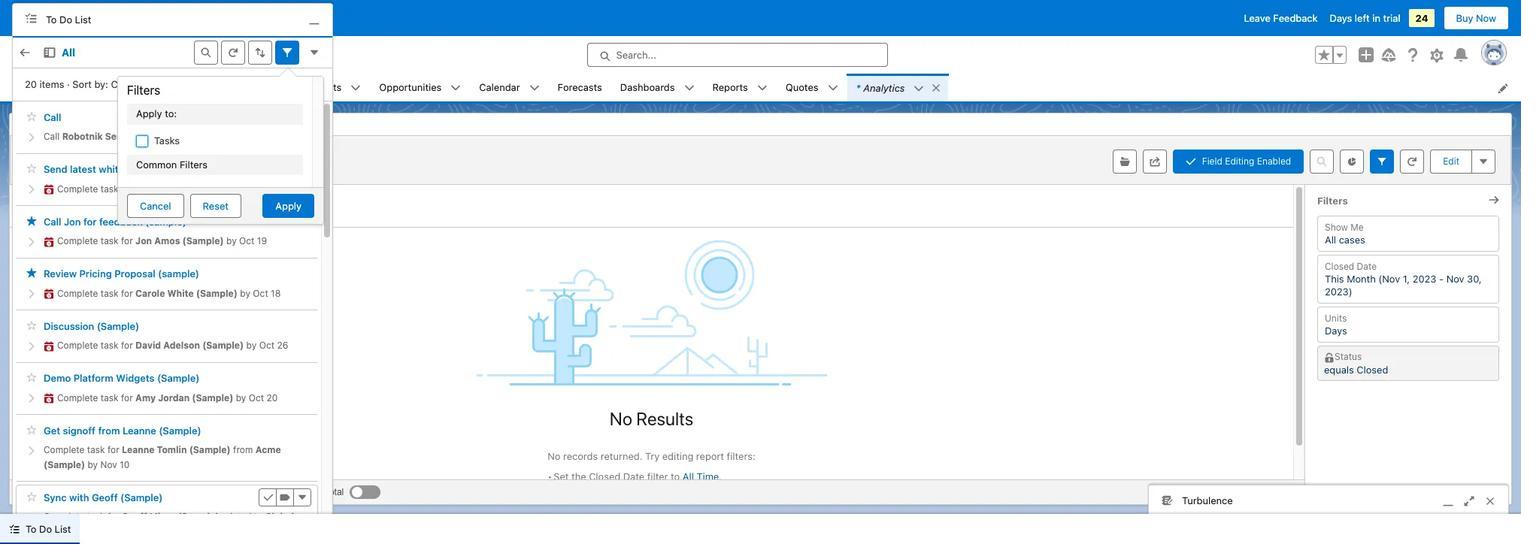 Task type: locate. For each thing, give the bounding box(es) containing it.
2 call from the top
[[44, 131, 60, 142]]

oct left "26"
[[259, 340, 275, 351]]

text default image inside list item
[[932, 83, 942, 93]]

complete task for geoff minor (sample) related to
[[44, 512, 265, 523]]

task inside demo platform widgets (sample) element
[[101, 392, 119, 404]]

call down 'call' link at top left
[[44, 131, 60, 142]]

nov left 30 in the top of the page
[[150, 131, 167, 142]]

text default image inside quotes list item
[[828, 83, 838, 94]]

0 horizontal spatial do
[[39, 524, 52, 536]]

for inside review pricing proposal (sample) element
[[121, 288, 133, 299]]

call down send
[[44, 216, 61, 228]]

oct left 18
[[253, 288, 268, 299]]

complete inside discussion (sample) element
[[57, 340, 98, 351]]

1 vertical spatial nov
[[100, 459, 117, 471]]

0 horizontal spatial from
[[98, 425, 120, 437]]

do up 'all'
[[59, 13, 72, 25]]

1 horizontal spatial group
[[1316, 46, 1347, 64]]

1 horizontal spatial apply
[[276, 200, 302, 212]]

for for complete task for geoff minor (sample) by oct 19
[[121, 183, 133, 195]]

amos
[[154, 236, 180, 247]]

0 vertical spatial from
[[98, 425, 120, 437]]

1 horizontal spatial nov
[[150, 131, 167, 142]]

jon
[[64, 216, 81, 228], [135, 236, 152, 247]]

0 vertical spatial geoff
[[135, 183, 161, 195]]

to do list button
[[0, 515, 80, 545]]

0 vertical spatial 20
[[25, 78, 37, 90]]

leanne for (sample)
[[123, 425, 156, 437]]

apply for apply to:
[[136, 108, 162, 120]]

text default image right analytics
[[914, 83, 925, 94]]

complete down latest
[[57, 183, 98, 195]]

from
[[98, 425, 120, 437], [233, 445, 253, 456]]

from right signoff
[[98, 425, 120, 437]]

1 vertical spatial do
[[39, 524, 52, 536]]

1 vertical spatial call
[[44, 131, 60, 142]]

global
[[265, 512, 294, 523]]

demo platform widgets (sample) element
[[16, 366, 318, 415]]

1 horizontal spatial do
[[59, 13, 72, 25]]

geoff inside send latest whitepaper (sample) element
[[135, 183, 161, 195]]

20 left items
[[25, 78, 37, 90]]

0 horizontal spatial list
[[55, 524, 71, 536]]

minor down acme (sample)
[[150, 512, 176, 523]]

19 down apply button
[[257, 236, 267, 247]]

for left the feedback at the left top of the page
[[84, 216, 97, 228]]

1 vertical spatial 19
[[257, 236, 267, 247]]

for down whitepaper
[[121, 183, 133, 195]]

1 horizontal spatial jon
[[135, 236, 152, 247]]

(sample)
[[154, 164, 196, 176], [191, 183, 233, 195], [182, 236, 224, 247], [196, 288, 238, 299], [97, 320, 139, 332], [202, 340, 244, 351], [157, 373, 200, 385], [192, 392, 233, 404], [159, 425, 201, 437], [189, 445, 231, 456], [44, 459, 85, 471], [120, 492, 163, 504], [178, 512, 219, 523], [140, 526, 181, 538]]

common filters
[[136, 159, 208, 171]]

call inside call jon for feedback (sample) link
[[44, 216, 61, 228]]

oct down reset button
[[239, 236, 255, 247]]

complete inside review pricing proposal (sample) element
[[57, 288, 98, 299]]

(sample) up complete task for geoff minor (sample) by oct 19
[[154, 164, 196, 176]]

1 vertical spatial 20
[[267, 392, 278, 404]]

1 vertical spatial jon
[[135, 236, 152, 247]]

0 vertical spatial group
[[1316, 46, 1347, 64]]

created
[[111, 78, 147, 90]]

text default image inside call jon for feedback (sample) element
[[44, 237, 54, 247]]

task down send latest whitepaper (sample) link
[[101, 183, 119, 195]]

for down review pricing proposal (sample) link
[[121, 288, 133, 299]]

19
[[266, 183, 276, 195], [257, 236, 267, 247]]

* analytics
[[857, 82, 905, 94]]

(sample) down complete task for geoff minor (sample) related to
[[140, 526, 181, 538]]

apply inside button
[[276, 200, 302, 212]]

jon left amos
[[135, 236, 152, 247]]

complete task for jon amos (sample) by oct 19
[[57, 236, 267, 247]]

text default image left calendar link
[[451, 83, 461, 94]]

·
[[67, 78, 70, 90]]

call for call jon for feedback (sample)
[[44, 216, 61, 228]]

to do list left -
[[26, 524, 71, 536]]

0 vertical spatial filters
[[127, 84, 160, 97]]

20 inside demo platform widgets (sample) element
[[267, 392, 278, 404]]

by inside call jon for feedback (sample) element
[[226, 236, 237, 247]]

for left amy
[[121, 392, 133, 404]]

list item
[[847, 74, 949, 102]]

feedback
[[1274, 12, 1318, 24]]

nov left 10
[[100, 459, 117, 471]]

cancel
[[140, 200, 171, 212]]

1 vertical spatial geoff
[[92, 492, 118, 504]]

0 vertical spatial to
[[46, 13, 57, 25]]

to do list for text default icon inside to do list button
[[26, 524, 71, 536]]

text default image inside demo platform widgets (sample) element
[[44, 394, 54, 404]]

call element
[[16, 105, 318, 154]]

1 horizontal spatial list
[[75, 13, 91, 25]]

complete down review
[[57, 288, 98, 299]]

call jon for feedback (sample) element
[[16, 209, 318, 258]]

by right jordan
[[236, 392, 246, 404]]

nov inside get signoff from leanne (sample) element
[[100, 459, 117, 471]]

by inside demo platform widgets (sample) element
[[236, 392, 246, 404]]

minor down common filters
[[163, 183, 189, 195]]

geoff
[[135, 183, 161, 195], [92, 492, 118, 504], [122, 512, 147, 523]]

call for call robotnik senior by nov 30
[[44, 131, 60, 142]]

1 horizontal spatial 20
[[267, 392, 278, 404]]

by right senior
[[137, 131, 147, 142]]

by left 10
[[85, 459, 100, 471]]

review pricing proposal (sample) link
[[44, 268, 199, 280]]

call jon for feedback (sample) link
[[44, 216, 187, 228]]

by left 18
[[240, 288, 250, 299]]

*
[[857, 82, 861, 94]]

task down discussion (sample) link on the left of the page
[[101, 340, 119, 351]]

0 horizontal spatial apply
[[136, 108, 162, 120]]

task for latest
[[101, 183, 119, 195]]

0 vertical spatial minor
[[163, 183, 189, 195]]

oct inside send latest whitepaper (sample) element
[[248, 183, 264, 195]]

task inside call jon for feedback (sample) element
[[101, 236, 119, 247]]

19 inside call jon for feedback (sample) element
[[257, 236, 267, 247]]

for inside discussion (sample) element
[[121, 340, 133, 351]]

text default image inside list item
[[914, 83, 925, 94]]

oct right reset button
[[248, 183, 264, 195]]

send
[[44, 164, 67, 176]]

leave feedback link
[[1245, 12, 1318, 24]]

nov inside call element
[[150, 131, 167, 142]]

20 items · sort by: created date
[[25, 78, 171, 90]]

for down the feedback at the left top of the page
[[121, 236, 133, 247]]

do
[[59, 13, 72, 25], [39, 524, 52, 536]]

19 inside send latest whitepaper (sample) element
[[266, 183, 276, 195]]

2 vertical spatial geoff
[[122, 512, 147, 523]]

for for complete task for geoff minor (sample) related to
[[108, 512, 119, 523]]

oct for demo platform widgets (sample)
[[249, 392, 264, 404]]

complete for jon
[[57, 236, 98, 247]]

to left media
[[26, 524, 36, 536]]

(sample) up reset
[[191, 183, 233, 195]]

by inside call element
[[137, 131, 147, 142]]

complete up review
[[57, 236, 98, 247]]

opportunities list item
[[370, 74, 470, 102]]

do left -
[[39, 524, 52, 536]]

20 up acme
[[267, 392, 278, 404]]

discussion (sample) element
[[16, 314, 318, 363]]

1 vertical spatial to
[[26, 524, 36, 536]]

oct inside demo platform widgets (sample) element
[[249, 392, 264, 404]]

complete up media
[[44, 512, 85, 523]]

tomlin
[[157, 445, 187, 456]]

minor
[[163, 183, 189, 195], [150, 512, 176, 523]]

0 vertical spatial widgets
[[116, 373, 155, 385]]

review pricing proposal (sample) element
[[16, 261, 318, 311]]

task up nov 10
[[87, 445, 105, 456]]

task down the demo platform widgets (sample) link
[[101, 392, 119, 404]]

text default image right calendar
[[529, 83, 540, 94]]

buy now button
[[1444, 6, 1510, 30]]

complete down platform
[[57, 392, 98, 404]]

buy now
[[1457, 12, 1497, 24]]

to up all button
[[46, 13, 57, 25]]

to do list up 'all'
[[46, 13, 91, 25]]

(sample) up sync
[[44, 459, 85, 471]]

geoff right with
[[92, 492, 118, 504]]

complete
[[57, 183, 98, 195], [57, 236, 98, 247], [57, 288, 98, 299], [57, 340, 98, 351], [57, 392, 98, 404], [44, 445, 85, 456], [44, 512, 85, 523]]

text default image left media
[[9, 525, 20, 535]]

to do list inside to do list dialog
[[46, 13, 91, 25]]

by inside review pricing proposal (sample) element
[[240, 288, 250, 299]]

minor inside send latest whitepaper (sample) element
[[163, 183, 189, 195]]

3 call from the top
[[44, 216, 61, 228]]

text default image right contacts
[[351, 83, 361, 94]]

call
[[44, 111, 61, 123], [44, 131, 60, 142], [44, 216, 61, 228]]

complete for (sample)
[[57, 340, 98, 351]]

leads list item
[[147, 74, 211, 102]]

0 vertical spatial do
[[59, 13, 72, 25]]

for for complete task for david adelson (sample) by oct 26
[[121, 340, 133, 351]]

search...
[[617, 49, 657, 61]]

discussion (sample)
[[44, 320, 139, 332]]

acme (sample)
[[44, 445, 281, 471]]

apply left to:
[[136, 108, 162, 120]]

1 vertical spatial minor
[[150, 512, 176, 523]]

for inside sync with geoff (sample) element
[[108, 512, 119, 523]]

by for send latest whitepaper (sample)
[[235, 183, 246, 195]]

0 horizontal spatial filters
[[127, 84, 160, 97]]

discussion
[[44, 320, 94, 332]]

18
[[271, 288, 281, 299]]

group
[[1316, 46, 1347, 64], [276, 265, 294, 283]]

by left "26"
[[246, 340, 257, 351]]

quotes link
[[777, 74, 828, 102]]

(sample) down cancel on the left of the page
[[145, 216, 187, 228]]

nov
[[150, 131, 167, 142], [100, 459, 117, 471]]

home
[[111, 81, 138, 93]]

global media - 270 widgets (sample)
[[44, 512, 294, 538]]

1 vertical spatial to do list
[[26, 524, 71, 536]]

for down sync with geoff (sample) link
[[108, 512, 119, 523]]

nov 10
[[100, 459, 130, 471]]

(sample) up 'david'
[[97, 320, 139, 332]]

discussion (sample) link
[[44, 320, 139, 333]]

list item containing *
[[847, 74, 949, 102]]

text default image left reports link
[[684, 83, 695, 94]]

text default image down discussion
[[44, 341, 54, 352]]

1 horizontal spatial from
[[233, 445, 253, 456]]

1 vertical spatial widgets
[[100, 526, 137, 538]]

0 vertical spatial list
[[75, 13, 91, 25]]

task inside sync with geoff (sample) element
[[87, 512, 105, 523]]

apply
[[136, 108, 162, 120], [276, 200, 302, 212]]

get signoff from leanne (sample) link
[[44, 425, 201, 437]]

reset button
[[190, 194, 241, 218]]

quotes list item
[[777, 74, 847, 102]]

for up nov 10
[[108, 445, 119, 456]]

task
[[101, 183, 119, 195], [101, 236, 119, 247], [101, 288, 119, 299], [101, 340, 119, 351], [101, 392, 119, 404], [87, 445, 105, 456], [87, 512, 105, 523]]

1 horizontal spatial to
[[46, 13, 57, 25]]

text default image right analytics
[[932, 83, 942, 93]]

for inside send latest whitepaper (sample) element
[[121, 183, 133, 195]]

1 vertical spatial leanne
[[122, 445, 155, 456]]

task for jon
[[101, 236, 119, 247]]

0 vertical spatial apply
[[136, 108, 162, 120]]

0 horizontal spatial nov
[[100, 459, 117, 471]]

task down review pricing proposal (sample) link
[[101, 288, 119, 299]]

1 vertical spatial list
[[55, 524, 71, 536]]

widgets
[[116, 373, 155, 385], [100, 526, 137, 538]]

1 horizontal spatial filters
[[180, 159, 208, 171]]

task up 270
[[87, 512, 105, 523]]

from left acme
[[233, 445, 253, 456]]

adelson
[[163, 340, 200, 351]]

leanne up 10
[[122, 445, 155, 456]]

by for discussion (sample)
[[246, 340, 257, 351]]

list containing home
[[102, 74, 1522, 102]]

complete inside call jon for feedback (sample) element
[[57, 236, 98, 247]]

list up 'all'
[[75, 13, 91, 25]]

by inside discussion (sample) element
[[246, 340, 257, 351]]

text default image right the reports
[[757, 83, 768, 94]]

19 for call jon for feedback (sample)
[[257, 236, 267, 247]]

geoff up cancel on the left of the page
[[135, 183, 161, 195]]

minor inside sync with geoff (sample) element
[[150, 512, 176, 523]]

text default image down demo
[[44, 394, 54, 404]]

for for call jon for feedback (sample)
[[84, 216, 97, 228]]

to inside dialog
[[46, 13, 57, 25]]

task inside send latest whitepaper (sample) element
[[101, 183, 119, 195]]

geoff for complete task for geoff minor (sample) by oct 19
[[135, 183, 161, 195]]

oct inside call jon for feedback (sample) element
[[239, 236, 255, 247]]

2 vertical spatial call
[[44, 216, 61, 228]]

list left -
[[55, 524, 71, 536]]

task for pricing
[[101, 288, 119, 299]]

0 vertical spatial to do list
[[46, 13, 91, 25]]

widgets up amy
[[116, 373, 155, 385]]

related
[[222, 512, 252, 523]]

oct up acme
[[249, 392, 264, 404]]

apply right reset button
[[276, 200, 302, 212]]

0 vertical spatial nov
[[150, 131, 167, 142]]

text default image
[[25, 12, 37, 24], [351, 83, 361, 94], [529, 83, 540, 94], [914, 83, 925, 94], [44, 289, 54, 300], [44, 394, 54, 404]]

jon left the feedback at the left top of the page
[[64, 216, 81, 228]]

0 vertical spatial call
[[44, 111, 61, 123]]

task inside review pricing proposal (sample) element
[[101, 288, 119, 299]]

forecasts
[[558, 81, 602, 93]]

1 call from the top
[[44, 111, 61, 123]]

leanne up complete task for leanne tomlin (sample) from
[[123, 425, 156, 437]]

complete down discussion
[[57, 340, 98, 351]]

complete task for amy jordan (sample) by oct 20
[[57, 392, 278, 404]]

complete inside send latest whitepaper (sample) element
[[57, 183, 98, 195]]

text default image inside dashboards list item
[[684, 83, 695, 94]]

0 vertical spatial leanne
[[123, 425, 156, 437]]

for for complete task for leanne tomlin (sample) from
[[108, 445, 119, 456]]

minor for related
[[150, 512, 176, 523]]

widgets inside the demo platform widgets (sample) link
[[116, 373, 155, 385]]

to
[[46, 13, 57, 25], [26, 524, 36, 536]]

group down days
[[1316, 46, 1347, 64]]

0 horizontal spatial to
[[26, 524, 36, 536]]

task down call jon for feedback (sample) link
[[101, 236, 119, 247]]

geoff inside sync with geoff (sample) link
[[92, 492, 118, 504]]

text default image
[[44, 46, 56, 58], [932, 83, 942, 93], [451, 83, 461, 94], [684, 83, 695, 94], [757, 83, 768, 94], [828, 83, 838, 94], [44, 184, 54, 195], [44, 237, 54, 247], [44, 341, 54, 352], [9, 525, 20, 535]]

0 horizontal spatial jon
[[64, 216, 81, 228]]

0 vertical spatial jon
[[64, 216, 81, 228]]

complete down get
[[44, 445, 85, 456]]

sort
[[73, 78, 92, 90]]

to
[[254, 512, 263, 523]]

call down items
[[44, 111, 61, 123]]

text default image left 'all'
[[44, 46, 56, 58]]

leanne
[[123, 425, 156, 437], [122, 445, 155, 456]]

media
[[44, 526, 71, 538]]

text default image inside send latest whitepaper (sample) element
[[44, 184, 54, 195]]

for inside get signoff from leanne (sample) element
[[108, 445, 119, 456]]

for for complete task for amy jordan (sample) by oct 20
[[121, 392, 133, 404]]

all
[[62, 46, 75, 58]]

task inside discussion (sample) element
[[101, 340, 119, 351]]

widgets right 270
[[100, 526, 137, 538]]

carole
[[135, 288, 165, 299]]

1 vertical spatial apply
[[276, 200, 302, 212]]

(sample)
[[145, 216, 187, 228], [158, 268, 199, 280]]

(sample) inside acme (sample)
[[44, 459, 85, 471]]

geoff down sync with geoff (sample) link
[[122, 512, 147, 523]]

0 horizontal spatial group
[[276, 265, 294, 283]]

reports
[[713, 81, 748, 93]]

signoff
[[63, 425, 96, 437]]

text default image down review
[[44, 289, 54, 300]]

oct inside review pricing proposal (sample) element
[[253, 288, 268, 299]]

by down reset button
[[226, 236, 237, 247]]

oct inside discussion (sample) element
[[259, 340, 275, 351]]

group up 18
[[276, 265, 294, 283]]

by left apply button
[[235, 183, 246, 195]]

complete for latest
[[57, 183, 98, 195]]

text default image down send
[[44, 184, 54, 195]]

0 vertical spatial 19
[[266, 183, 276, 195]]

dashboards
[[621, 81, 675, 93]]

(sample) up tomlin
[[159, 425, 201, 437]]

19 right reset button
[[266, 183, 276, 195]]

(sample) up white
[[158, 268, 199, 280]]

list
[[102, 74, 1522, 102]]

for left 'david'
[[121, 340, 133, 351]]

to do list inside to do list button
[[26, 524, 71, 536]]

oct for discussion (sample)
[[259, 340, 275, 351]]

text default image left *
[[828, 83, 838, 94]]

search... button
[[587, 43, 888, 67]]

1 vertical spatial group
[[276, 265, 294, 283]]

by inside send latest whitepaper (sample) element
[[235, 183, 246, 195]]

complete inside sync with geoff (sample) element
[[44, 512, 85, 523]]

0 horizontal spatial 20
[[25, 78, 37, 90]]

quotes
[[786, 81, 819, 93]]

(sample) left related
[[178, 512, 219, 523]]

by:
[[94, 78, 108, 90]]

complete inside demo platform widgets (sample) element
[[57, 392, 98, 404]]

text default image up review
[[44, 237, 54, 247]]



Task type: vqa. For each thing, say whether or not it's contained in the screenshot.


Task type: describe. For each thing, give the bounding box(es) containing it.
tasks
[[154, 135, 180, 147]]

task for platform
[[101, 392, 119, 404]]

text default image inside opportunities list item
[[451, 83, 461, 94]]

10
[[120, 459, 130, 471]]

sync with geoff (sample) element
[[16, 485, 318, 545]]

leave
[[1245, 12, 1271, 24]]

task for (sample)
[[101, 340, 119, 351]]

reset
[[203, 200, 229, 212]]

analytics
[[864, 82, 905, 94]]

contacts
[[301, 81, 342, 93]]

date
[[150, 78, 171, 90]]

sync with geoff (sample) link
[[44, 492, 163, 504]]

oct for call jon for feedback (sample)
[[239, 236, 255, 247]]

apply for apply
[[276, 200, 302, 212]]

list inside button
[[55, 524, 71, 536]]

left
[[1356, 12, 1370, 24]]

text default image inside contacts "list item"
[[351, 83, 361, 94]]

call link
[[44, 111, 61, 124]]

complete task for leanne tomlin (sample) from
[[44, 445, 256, 456]]

calendar link
[[470, 74, 529, 102]]

days left in trial
[[1331, 12, 1401, 24]]

contacts list item
[[292, 74, 370, 102]]

call for call
[[44, 111, 61, 123]]

get signoff from leanne (sample)
[[44, 425, 201, 437]]

complete task for david adelson (sample) by oct 26
[[57, 340, 288, 351]]

do inside button
[[39, 524, 52, 536]]

review
[[44, 268, 77, 280]]

to do list for text default image over all button
[[46, 13, 91, 25]]

for for complete task for jon amos (sample) by oct 19
[[121, 236, 133, 247]]

to do list dialog
[[12, 3, 333, 545]]

list inside dialog
[[75, 13, 91, 25]]

call robotnik senior by nov 30
[[44, 131, 180, 142]]

contacts link
[[292, 74, 351, 102]]

24
[[1416, 12, 1429, 24]]

26
[[277, 340, 288, 351]]

task inside get signoff from leanne (sample) element
[[87, 445, 105, 456]]

complete for pricing
[[57, 288, 98, 299]]

30
[[169, 131, 180, 142]]

by for review pricing proposal (sample)
[[240, 288, 250, 299]]

(sample) inside the global media - 270 widgets (sample)
[[140, 526, 181, 538]]

acme
[[256, 445, 281, 456]]

robotnik
[[62, 131, 103, 142]]

(sample) right white
[[196, 288, 238, 299]]

text default image inside all button
[[44, 46, 56, 58]]

by for demo platform widgets (sample)
[[236, 392, 246, 404]]

white
[[167, 288, 194, 299]]

minor for by
[[163, 183, 189, 195]]

-
[[73, 526, 78, 538]]

to inside button
[[26, 524, 36, 536]]

demo platform widgets (sample) link
[[44, 373, 200, 385]]

now
[[1477, 12, 1497, 24]]

by inside get signoff from leanne (sample) element
[[85, 459, 100, 471]]

dashboards list item
[[611, 74, 704, 102]]

reports list item
[[704, 74, 777, 102]]

trial
[[1384, 12, 1401, 24]]

to:
[[165, 108, 177, 120]]

text default image inside to do list button
[[9, 525, 20, 535]]

text default image inside "reports" list item
[[757, 83, 768, 94]]

(sample) right tomlin
[[189, 445, 231, 456]]

text default image inside review pricing proposal (sample) element
[[44, 289, 54, 300]]

complete task for carole white (sample) by oct 18
[[57, 288, 281, 299]]

leave feedback
[[1245, 12, 1318, 24]]

feedback
[[99, 216, 143, 228]]

send latest whitepaper (sample) element
[[16, 157, 318, 206]]

text default image up all button
[[25, 12, 37, 24]]

buy
[[1457, 12, 1474, 24]]

whitepaper
[[99, 164, 151, 176]]

apply to:
[[136, 108, 177, 120]]

reports link
[[704, 74, 757, 102]]

1 vertical spatial filters
[[180, 159, 208, 171]]

(sample) right amos
[[182, 236, 224, 247]]

group inside review pricing proposal (sample) element
[[276, 265, 294, 283]]

(sample) up complete task for geoff minor (sample) related to
[[120, 492, 163, 504]]

pricing
[[79, 268, 112, 280]]

turbulence
[[1183, 495, 1234, 507]]

demo
[[44, 373, 71, 385]]

leanne for tomlin
[[122, 445, 155, 456]]

text default image inside the calendar list item
[[529, 83, 540, 94]]

amy
[[135, 392, 156, 404]]

for for complete task for carole white (sample) by oct 18
[[121, 288, 133, 299]]

days
[[1331, 12, 1353, 24]]

opportunities
[[379, 81, 442, 93]]

home link
[[102, 74, 147, 102]]

senior
[[105, 131, 134, 142]]

calendar
[[479, 81, 520, 93]]

oct for send latest whitepaper (sample)
[[248, 183, 264, 195]]

(sample) right adelson
[[202, 340, 244, 351]]

david
[[135, 340, 161, 351]]

latest
[[70, 164, 96, 176]]

oct for review pricing proposal (sample)
[[253, 288, 268, 299]]

opportunities link
[[370, 74, 451, 102]]

sales
[[51, 79, 84, 95]]

calendar list item
[[470, 74, 549, 102]]

all button
[[37, 40, 76, 64]]

leads
[[156, 81, 183, 93]]

complete inside get signoff from leanne (sample) element
[[44, 445, 85, 456]]

demo platform widgets (sample)
[[44, 373, 200, 385]]

call jon for feedback (sample)
[[44, 216, 187, 228]]

with
[[69, 492, 89, 504]]

jordan
[[158, 392, 190, 404]]

(sample) up jordan
[[157, 373, 200, 385]]

19 for send latest whitepaper (sample)
[[266, 183, 276, 195]]

review pricing proposal (sample)
[[44, 268, 199, 280]]

widgets inside the global media - 270 widgets (sample)
[[100, 526, 137, 538]]

send latest whitepaper (sample) link
[[44, 164, 196, 176]]

items
[[39, 78, 64, 90]]

by for call jon for feedback (sample)
[[226, 236, 237, 247]]

get signoff from leanne (sample) element
[[16, 418, 318, 482]]

platform
[[74, 373, 113, 385]]

1 vertical spatial (sample)
[[158, 268, 199, 280]]

leads link
[[147, 74, 192, 102]]

complete for platform
[[57, 392, 98, 404]]

get
[[44, 425, 60, 437]]

geoff for complete task for geoff minor (sample) related to
[[122, 512, 147, 523]]

(sample) right jordan
[[192, 392, 233, 404]]

cancel button
[[127, 194, 184, 218]]

in
[[1373, 12, 1381, 24]]

common
[[136, 159, 177, 171]]

forecasts link
[[549, 74, 611, 102]]

send latest whitepaper (sample)
[[44, 164, 196, 176]]

sync
[[44, 492, 67, 504]]

proposal
[[114, 268, 155, 280]]

0 vertical spatial (sample)
[[145, 216, 187, 228]]

1 vertical spatial from
[[233, 445, 253, 456]]

text default image inside discussion (sample) element
[[44, 341, 54, 352]]

do inside dialog
[[59, 13, 72, 25]]



